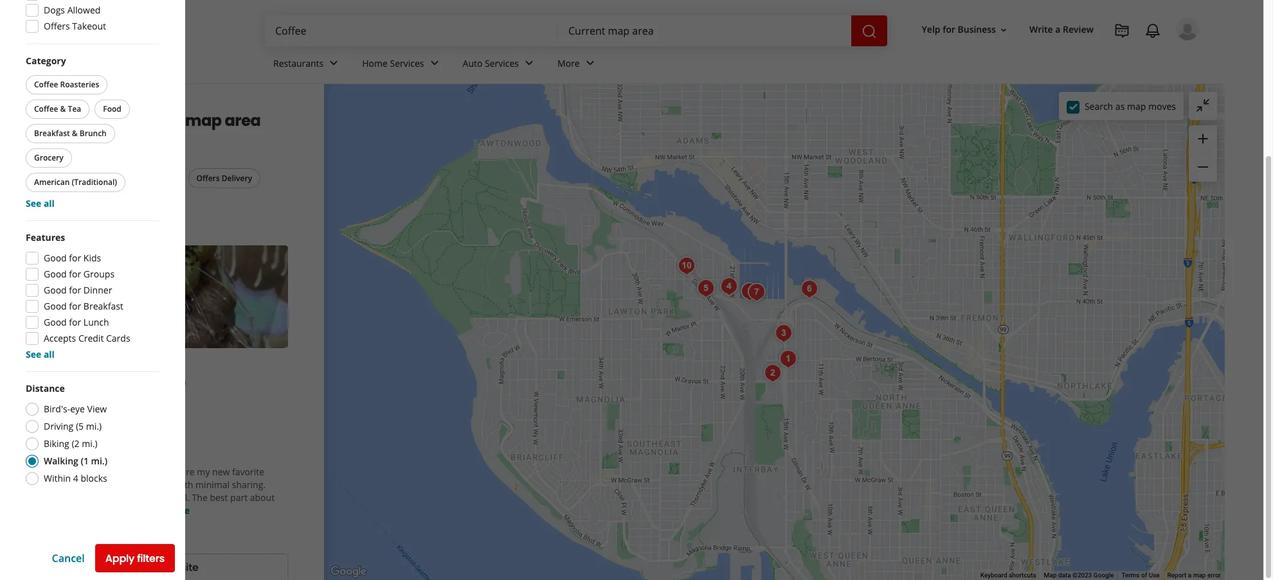 Task type: locate. For each thing, give the bounding box(es) containing it.
2 see from the top
[[26, 348, 41, 361]]

0 vertical spatial a
[[1055, 23, 1061, 36]]

4 24 chevron down v2 image from the left
[[582, 56, 598, 71]]

0 vertical spatial see
[[26, 197, 41, 210]]

see all button
[[26, 197, 55, 210], [26, 348, 55, 361]]

ugly mug café & coffee roasters image
[[760, 361, 785, 386]]

roasteries
[[60, 79, 99, 90]]

1 vertical spatial takeout
[[108, 533, 138, 544]]

0 horizontal spatial view
[[87, 403, 107, 415]]

groups
[[83, 268, 115, 280]]

best
[[210, 492, 228, 504]]

3 24 chevron down v2 image from the left
[[521, 56, 537, 71]]

1 see from the top
[[26, 197, 41, 210]]

0 horizontal spatial map
[[185, 110, 222, 131]]

& inside "button"
[[60, 104, 66, 114]]

1 horizontal spatial offers
[[196, 173, 220, 184]]

2 horizontal spatial map
[[1193, 572, 1206, 579]]

for down 'good for kids'
[[69, 268, 81, 280]]

0 vertical spatial offers
[[44, 20, 70, 32]]

0 vertical spatial see all button
[[26, 197, 55, 210]]

auto services link
[[452, 46, 547, 84]]

yelp left business
[[922, 23, 940, 36]]

& right 16 chevron right v2 image
[[60, 104, 66, 114]]

1 vertical spatial operated
[[124, 447, 162, 459]]

offers delivery
[[196, 173, 252, 184]]

1 vertical spatial offers
[[196, 173, 220, 184]]

see all button down american
[[26, 197, 55, 210]]

10:00
[[94, 416, 117, 428]]

java jazz image
[[771, 321, 796, 347]]

2 vertical spatial all
[[110, 479, 119, 492]]

filters group
[[26, 169, 263, 189]]

coffee & tea button
[[26, 100, 90, 119]]

2 see all button from the top
[[26, 348, 55, 361]]

2 see all from the top
[[26, 348, 55, 361]]

offers
[[44, 20, 70, 32], [196, 173, 220, 184]]

see for features
[[26, 348, 41, 361]]

24 chevron down v2 image
[[326, 56, 342, 71], [427, 56, 442, 71], [521, 56, 537, 71], [582, 56, 598, 71]]

3 good from the top
[[44, 284, 67, 296]]

for left business
[[943, 23, 955, 36]]

(traditional)
[[72, 177, 117, 188]]

for for kids
[[69, 252, 81, 264]]

services
[[390, 57, 424, 69], [485, 57, 519, 69]]

walking (1 mi.)
[[44, 455, 107, 467]]

a
[[1055, 23, 1061, 36], [1188, 572, 1192, 579]]

0 horizontal spatial yelp
[[26, 100, 42, 111]]

coffee for coffee in the current map area
[[26, 110, 76, 131]]

(1
[[81, 455, 89, 467]]

16 info v2 image
[[124, 211, 134, 222]]

good
[[44, 252, 67, 264], [44, 268, 67, 280], [44, 284, 67, 296], [44, 300, 67, 312], [44, 316, 67, 329]]

services right the auto
[[485, 57, 519, 69]]

offers inside offers delivery button
[[196, 173, 220, 184]]

16 family owned v2 image
[[41, 448, 51, 458]]

map right "as"
[[1127, 100, 1146, 112]]

1 horizontal spatial breakfast
[[83, 300, 123, 312]]

all left 6
[[110, 479, 119, 492]]

1 vertical spatial mi.)
[[82, 438, 97, 450]]

with
[[175, 479, 193, 492]]

part
[[230, 492, 248, 504]]

operated up the "these."
[[124, 447, 162, 459]]

dochi
[[41, 355, 78, 373]]

0 vertical spatial takeout
[[72, 20, 106, 32]]

food left 16 chevron right v2 icon
[[63, 100, 82, 111]]

the
[[96, 110, 122, 131]]

all
[[44, 197, 55, 210], [44, 348, 55, 361], [110, 479, 119, 492]]

1 vertical spatial see all
[[26, 348, 55, 361]]

map for search
[[1127, 100, 1146, 112]]

mi.) for driving (5 mi.)
[[86, 420, 102, 433]]

offers down "dogs"
[[44, 20, 70, 32]]

walking
[[44, 455, 78, 467]]

view website
[[131, 561, 199, 576]]

yelp left 16 chevron right v2 image
[[26, 100, 42, 111]]

24 chevron down v2 image left the auto
[[427, 56, 442, 71]]

coffee inside button
[[34, 79, 58, 90]]

breakfast down dinner
[[83, 300, 123, 312]]

tomorrow
[[136, 416, 178, 428]]

good down 'good for groups'
[[44, 284, 67, 296]]

these
[[154, 466, 179, 479]]

chinook's image
[[737, 279, 762, 305]]

breakfast
[[34, 128, 70, 139], [83, 300, 123, 312]]

delivery
[[222, 173, 252, 184]]

1 horizontal spatial in
[[129, 479, 137, 492]]

24 chevron down v2 image inside restaurants link
[[326, 56, 342, 71]]

16 filter v2 image
[[37, 174, 47, 184]]

see all down 'accepts'
[[26, 348, 55, 361]]

0 horizontal spatial offers
[[44, 20, 70, 32]]

credit
[[78, 332, 104, 345]]

a right write
[[1055, 23, 1061, 36]]

0 horizontal spatial services
[[390, 57, 424, 69]]

(374 reviews)
[[131, 376, 186, 388]]

owned for locally
[[85, 431, 113, 443]]

1 vertical spatial owned
[[84, 447, 113, 459]]

services for auto services
[[485, 57, 519, 69]]

of
[[1141, 572, 1147, 579]]

they're
[[55, 492, 86, 504]]

1 24 chevron down v2 image from the left
[[326, 56, 342, 71]]

1 horizontal spatial food
[[103, 104, 121, 114]]

0 vertical spatial in
[[79, 110, 93, 131]]

(374
[[131, 376, 149, 388]]

owned down 10:00
[[85, 431, 113, 443]]

view
[[87, 403, 107, 415], [131, 561, 155, 576]]

option group
[[26, 383, 159, 487]]

24 chevron down v2 image right more
[[582, 56, 598, 71]]

projects image
[[1114, 23, 1130, 39]]

1 horizontal spatial map
[[1127, 100, 1146, 112]]

see all button down 'accepts'
[[26, 348, 55, 361]]

report a map error link
[[1167, 572, 1221, 579]]

None search field
[[265, 15, 890, 46]]

allowed
[[67, 4, 101, 16]]

a right the report
[[1188, 572, 1192, 579]]

in inside "ok flipping love these. these are my new favorite donuts. i ate all 6 in one day with minimal sharing. they're so chewy and delightful. the best part about them is that they're not…"
[[129, 479, 137, 492]]

within
[[44, 473, 71, 485]]

coffee for 'coffee' 'link'
[[102, 100, 127, 111]]

dogs allowed
[[44, 4, 101, 16]]

see all down american
[[26, 197, 55, 210]]

blue heron image
[[693, 276, 719, 302]]

& left brunch
[[72, 128, 78, 139]]

dochi link
[[41, 355, 78, 373]]

american (traditional) button
[[26, 173, 125, 192]]

0 vertical spatial view
[[87, 403, 107, 415]]

grocery
[[34, 152, 63, 163]]

takeout down allowed
[[72, 20, 106, 32]]

owned
[[85, 431, 113, 443], [84, 447, 113, 459]]

2 services from the left
[[485, 57, 519, 69]]

good up 'accepts'
[[44, 316, 67, 329]]

offers left the delivery
[[196, 173, 220, 184]]

all for category
[[44, 197, 55, 210]]

0 horizontal spatial food
[[63, 100, 82, 111]]

2 24 chevron down v2 image from the left
[[427, 56, 442, 71]]

services for home services
[[390, 57, 424, 69]]

food right 16 chevron right v2 icon
[[103, 104, 121, 114]]

mi.) for biking (2 mi.)
[[82, 438, 97, 450]]

yelp for the "yelp" link
[[26, 100, 42, 111]]

1 vertical spatial in
[[129, 479, 137, 492]]

0 horizontal spatial in
[[79, 110, 93, 131]]

mi.) right (2
[[82, 438, 97, 450]]

as
[[1115, 100, 1125, 112]]

24 chevron down v2 image inside auto services link
[[521, 56, 537, 71]]

current
[[125, 110, 182, 131]]

locally owned & operated
[[54, 431, 163, 443]]

good down 'good for kids'
[[44, 268, 67, 280]]

yelp
[[922, 23, 940, 36], [26, 100, 42, 111]]

1 see all button from the top
[[26, 197, 55, 210]]

24 chevron down v2 image for auto services
[[521, 56, 537, 71]]

see up distance at the bottom of the page
[[26, 348, 41, 361]]

is
[[80, 505, 86, 517]]

for inside button
[[943, 23, 955, 36]]

operated down tomorrow
[[125, 431, 163, 443]]

food inside button
[[103, 104, 121, 114]]

map left error
[[1193, 572, 1206, 579]]

report a map error
[[1167, 572, 1221, 579]]

more
[[557, 57, 580, 69]]

takeout up apply at the left bottom
[[108, 533, 138, 544]]

2 vertical spatial mi.)
[[91, 455, 107, 467]]

for for groups
[[69, 268, 81, 280]]

for down good for breakfast
[[69, 316, 81, 329]]

map region
[[206, 29, 1273, 581]]

and
[[129, 492, 145, 504]]

map left area
[[185, 110, 222, 131]]

breakfast & brunch button
[[26, 124, 115, 143]]

24 chevron down v2 image inside more link
[[582, 56, 598, 71]]

0 vertical spatial see all
[[26, 197, 55, 210]]

breakfast up grocery
[[34, 128, 70, 139]]

1 vertical spatial see
[[26, 348, 41, 361]]

24 chevron down v2 image inside the home services link
[[427, 56, 442, 71]]

biking
[[44, 438, 69, 450]]

home
[[362, 57, 388, 69]]

0 vertical spatial all
[[44, 197, 55, 210]]

owned down the locally owned & operated
[[84, 447, 113, 459]]

mi.) right (1
[[91, 455, 107, 467]]

breakfast & brunch
[[34, 128, 107, 139]]

good up good for lunch on the left bottom of page
[[44, 300, 67, 312]]

1 see all from the top
[[26, 197, 55, 210]]

for down 'good for groups'
[[69, 284, 81, 296]]

coffee inside "button"
[[34, 104, 58, 114]]

cancel
[[52, 552, 85, 566]]

1 horizontal spatial a
[[1188, 572, 1192, 579]]

see all button for features
[[26, 348, 55, 361]]

rooftop brewing company image
[[796, 276, 822, 302]]

1 horizontal spatial yelp
[[922, 23, 940, 36]]

5 good from the top
[[44, 316, 67, 329]]

1 good from the top
[[44, 252, 67, 264]]

shortcuts
[[1009, 572, 1036, 579]]

keyboard shortcuts button
[[980, 572, 1036, 581]]

see down 16 filter v2 icon
[[26, 197, 41, 210]]

american
[[34, 177, 70, 188]]

good for dinner
[[44, 284, 112, 296]]

features
[[26, 231, 65, 244]]

24 chevron down v2 image right restaurants
[[326, 56, 342, 71]]

24 chevron down v2 image right auto services
[[521, 56, 537, 71]]

data
[[1058, 572, 1071, 579]]

business
[[958, 23, 996, 36]]

donuts.
[[55, 479, 87, 492]]

error
[[1207, 572, 1221, 579]]

1 vertical spatial yelp
[[26, 100, 42, 111]]

for up 'good for groups'
[[69, 252, 81, 264]]

0 vertical spatial owned
[[85, 431, 113, 443]]

1 horizontal spatial services
[[485, 57, 519, 69]]

the burnt coffee image
[[775, 347, 801, 372]]

0 vertical spatial mi.)
[[86, 420, 102, 433]]

mi.) right (5
[[86, 420, 102, 433]]

services right home
[[390, 57, 424, 69]]

all down american
[[44, 197, 55, 210]]

good for kids
[[44, 252, 101, 264]]

more link
[[547, 46, 608, 84]]

0 vertical spatial yelp
[[922, 23, 940, 36]]

(2
[[72, 438, 79, 450]]

map for report
[[1193, 572, 1206, 579]]

accepts credit cards
[[44, 332, 130, 345]]

about
[[250, 492, 275, 504]]

1 vertical spatial all
[[44, 348, 55, 361]]

cancel button
[[52, 552, 85, 566]]

owned for family-
[[84, 447, 113, 459]]

good down features
[[44, 252, 67, 264]]

write a review link
[[1024, 18, 1099, 41]]

sponsored
[[26, 209, 81, 224]]

all down 'accepts'
[[44, 348, 55, 361]]

0 horizontal spatial a
[[1055, 23, 1061, 36]]

4 good from the top
[[44, 300, 67, 312]]

4
[[73, 473, 78, 485]]

0 horizontal spatial breakfast
[[34, 128, 70, 139]]

1 horizontal spatial view
[[131, 561, 155, 576]]

a inside 'link'
[[1055, 23, 1061, 36]]

closed
[[41, 416, 71, 428]]

1 vertical spatial a
[[1188, 572, 1192, 579]]

food link
[[63, 100, 82, 111]]

group
[[23, 55, 159, 210], [1189, 125, 1217, 182], [26, 231, 159, 361]]

driving (5 mi.)
[[44, 420, 102, 433]]

0 vertical spatial breakfast
[[34, 128, 70, 139]]

for up good for lunch on the left bottom of page
[[69, 300, 81, 312]]

2 good from the top
[[44, 268, 67, 280]]

1 vertical spatial see all button
[[26, 348, 55, 361]]

desserts link
[[41, 396, 79, 409]]

1 services from the left
[[390, 57, 424, 69]]

0 vertical spatial operated
[[125, 431, 163, 443]]

report
[[1167, 572, 1186, 579]]

yelp inside button
[[922, 23, 940, 36]]



Task type: describe. For each thing, give the bounding box(es) containing it.
& down the locally owned & operated
[[115, 447, 121, 459]]

locally
[[54, 431, 83, 443]]

coffee for coffee roasteries
[[34, 79, 58, 90]]

1 vertical spatial view
[[131, 561, 155, 576]]

driving
[[44, 420, 73, 433]]

dogs
[[44, 4, 65, 16]]

auto
[[463, 57, 482, 69]]

coffee link
[[102, 100, 127, 111]]

"ok flipping love these. these are my new favorite donuts. i ate all 6 in one day with minimal sharing. they're so chewy and delightful. the best part about them is that they're not…"
[[55, 466, 275, 517]]

notifications image
[[1145, 23, 1161, 39]]

closed until 10:00 am tomorrow
[[41, 416, 178, 428]]

operated for family-owned & operated
[[124, 447, 162, 459]]

16 chevron down v2 image
[[998, 25, 1009, 35]]

accepts
[[44, 332, 76, 345]]

& down am
[[116, 431, 122, 443]]

16 locally owned v2 image
[[41, 432, 51, 443]]

1 vertical spatial breakfast
[[83, 300, 123, 312]]

lunch
[[83, 316, 109, 329]]

donuts button
[[85, 396, 118, 409]]

category
[[26, 55, 66, 67]]

results
[[83, 209, 121, 224]]

are
[[181, 466, 195, 479]]

ate
[[94, 479, 108, 492]]

fishermen's green market & deli image
[[744, 280, 769, 305]]

apply filters
[[105, 551, 165, 566]]

blocks
[[81, 473, 107, 485]]

view website link
[[41, 554, 288, 581]]

google image
[[327, 564, 370, 581]]

bird's-
[[44, 403, 70, 415]]

use
[[1149, 572, 1160, 579]]

dinner
[[83, 284, 112, 296]]

favorite
[[232, 466, 264, 479]]

american (traditional)
[[34, 177, 117, 188]]

coffee for coffee & tea
[[34, 104, 58, 114]]

coffee roasteries
[[34, 79, 99, 90]]

16 checkmark v2 image
[[95, 533, 105, 543]]

16 speech v2 image
[[41, 468, 51, 479]]

coffee in the current map area
[[26, 110, 261, 131]]

option group containing distance
[[26, 383, 159, 487]]

apply filters button
[[95, 545, 175, 573]]

good for groups
[[44, 268, 115, 280]]

moves
[[1148, 100, 1176, 112]]

a for write
[[1055, 23, 1061, 36]]

all
[[52, 173, 61, 184]]

google
[[1094, 572, 1114, 579]]

terms of use link
[[1122, 572, 1160, 579]]

they're
[[108, 505, 137, 517]]

all inside "ok flipping love these. these are my new favorite donuts. i ate all 6 in one day with minimal sharing. they're so chewy and delightful. the best part about them is that they're not…"
[[110, 479, 119, 492]]

my
[[197, 466, 210, 479]]

good for good for lunch
[[44, 316, 67, 329]]

offers for offers delivery
[[196, 173, 220, 184]]

yelp for business
[[922, 23, 996, 36]]

offers for offers takeout
[[44, 20, 70, 32]]

yelp for yelp for business
[[922, 23, 940, 36]]

group containing features
[[26, 231, 159, 361]]

zoom in image
[[1195, 131, 1211, 146]]

good for good for breakfast
[[44, 300, 67, 312]]

sponsored results
[[26, 209, 121, 224]]

1 horizontal spatial takeout
[[108, 533, 138, 544]]

search image
[[862, 24, 877, 39]]

6
[[122, 479, 127, 492]]

new
[[212, 466, 230, 479]]

operated for locally owned & operated
[[125, 431, 163, 443]]

filters
[[137, 551, 165, 566]]

for for dinner
[[69, 284, 81, 296]]

for for breakfast
[[69, 300, 81, 312]]

area
[[225, 110, 261, 131]]

review
[[1063, 23, 1094, 36]]

kids
[[83, 252, 101, 264]]

bay cafe image
[[742, 280, 767, 306]]

auto services
[[463, 57, 519, 69]]

16 chevron right v2 image
[[47, 100, 58, 110]]

©2023
[[1073, 572, 1092, 579]]

see all for features
[[26, 348, 55, 361]]

zoom out image
[[1195, 160, 1211, 175]]

day
[[158, 479, 173, 492]]

restaurants link
[[263, 46, 352, 84]]

one
[[139, 479, 155, 492]]

16 chevron right v2 image
[[87, 100, 97, 110]]

delightful.
[[148, 492, 190, 504]]

restaurants
[[273, 57, 324, 69]]

caffe appassionato image
[[716, 274, 742, 300]]

the
[[192, 492, 208, 504]]

reviews)
[[151, 376, 186, 388]]

write a review
[[1029, 23, 1094, 36]]

see all button for category
[[26, 197, 55, 210]]

desserts button
[[41, 396, 79, 409]]

group containing category
[[23, 55, 159, 210]]

all for features
[[44, 348, 55, 361]]

yelp for business button
[[917, 18, 1014, 41]]

sort:
[[26, 137, 45, 149]]

for for business
[[943, 23, 955, 36]]

these.
[[126, 466, 151, 479]]

a for report
[[1188, 572, 1192, 579]]

breakfast inside breakfast & brunch button
[[34, 128, 70, 139]]

search as map moves
[[1085, 100, 1176, 112]]

yelp link
[[26, 100, 42, 111]]

family-
[[54, 447, 84, 459]]

(5
[[76, 420, 84, 433]]

desserts
[[44, 396, 77, 407]]

home services link
[[352, 46, 452, 84]]

4.1 star rating image
[[41, 376, 111, 389]]

eye
[[70, 403, 85, 415]]

mi.) for walking (1 mi.)
[[91, 455, 107, 467]]

katina's kitchen image
[[674, 253, 699, 279]]

0 horizontal spatial takeout
[[72, 20, 106, 32]]

map
[[1044, 572, 1057, 579]]

24 chevron down v2 image for restaurants
[[326, 56, 342, 71]]

keyboard
[[980, 572, 1007, 579]]

& inside button
[[72, 128, 78, 139]]

good for good for kids
[[44, 252, 67, 264]]

see all for category
[[26, 197, 55, 210]]

within 4 blocks
[[44, 473, 107, 485]]

all button
[[28, 169, 70, 189]]

collapse map image
[[1195, 98, 1211, 113]]

good for good for dinner
[[44, 284, 67, 296]]

offers delivery button
[[188, 169, 260, 189]]

business categories element
[[263, 46, 1199, 84]]

user actions element
[[911, 16, 1217, 95]]

donuts link
[[85, 396, 118, 409]]

for for lunch
[[69, 316, 81, 329]]

not…"
[[139, 505, 164, 517]]

food button
[[95, 100, 130, 119]]

apply
[[105, 551, 134, 566]]

good for breakfast
[[44, 300, 123, 312]]

coffee & tea
[[34, 104, 81, 114]]

24 chevron down v2 image for more
[[582, 56, 598, 71]]

24 chevron down v2 image for home services
[[427, 56, 442, 71]]

good for good for groups
[[44, 268, 67, 280]]

love
[[106, 466, 124, 479]]

see for category
[[26, 197, 41, 210]]



Task type: vqa. For each thing, say whether or not it's contained in the screenshot.
burnin'
no



